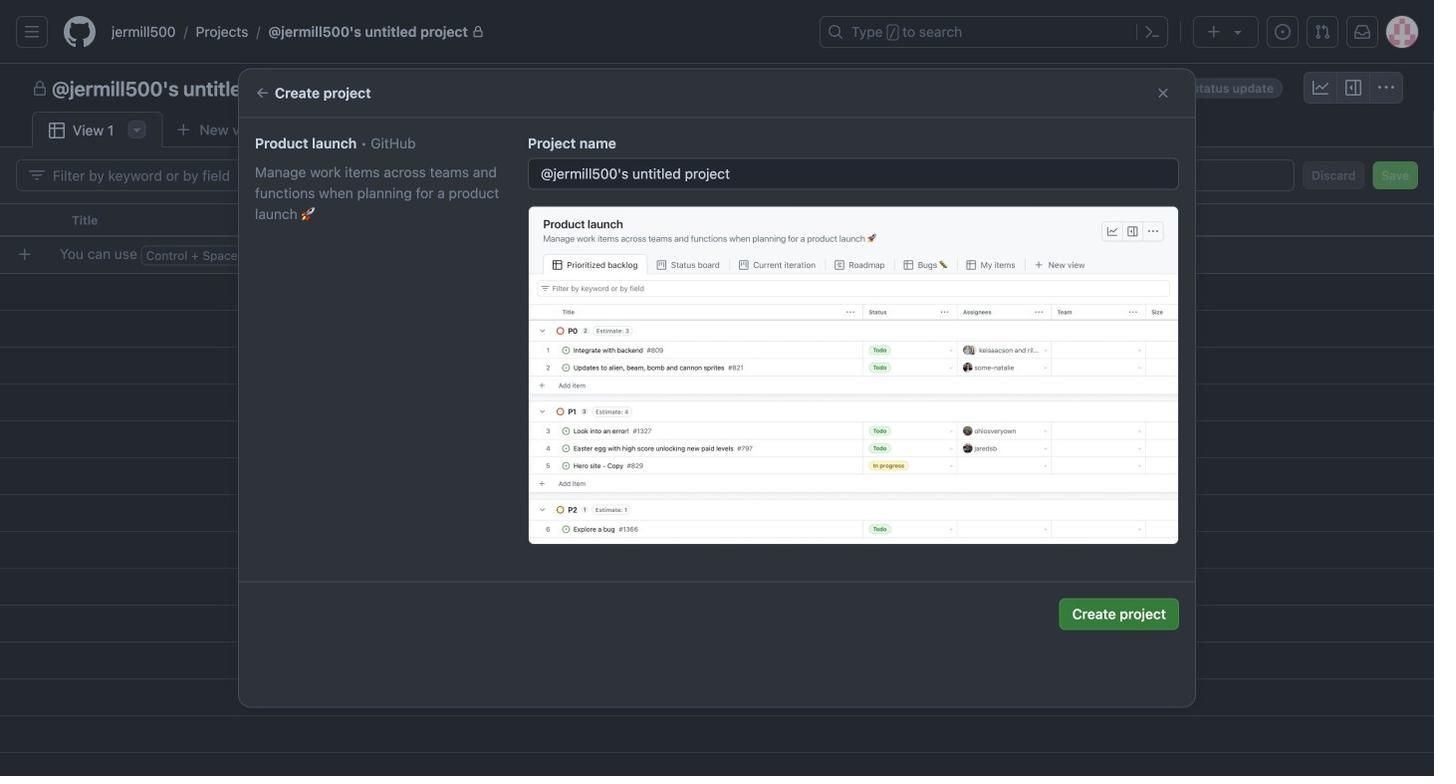 Task type: locate. For each thing, give the bounding box(es) containing it.
issue opened image
[[1275, 24, 1291, 40]]

dialog
[[239, 69, 1195, 707]]

row down view filters region
[[0, 203, 1435, 237]]

sc 9kayk9 0 image
[[1313, 80, 1329, 96], [1346, 80, 1362, 96], [32, 81, 48, 97], [1156, 85, 1172, 101], [49, 123, 65, 138], [29, 167, 45, 183]]

sc 9kayk9 0 image inside view filters region
[[29, 167, 45, 183]]

preview screenshot for template product launch image
[[528, 206, 1179, 545]]

view options for view 1 image
[[129, 122, 145, 137]]

row down title column options "icon"
[[8, 236, 1435, 273]]

back image
[[255, 85, 271, 101]]

row
[[0, 203, 1435, 237], [8, 236, 1435, 273]]

cell
[[0, 203, 60, 237]]

region
[[0, 0, 1435, 776], [239, 117, 1195, 707]]

command palette image
[[1145, 24, 1161, 40]]

lock image
[[472, 26, 484, 38]]

git pull request image
[[1315, 24, 1331, 40]]

tab panel
[[0, 147, 1435, 776]]

Product launch text field
[[529, 159, 1178, 189]]

view filters region
[[16, 159, 1419, 191]]

list
[[104, 16, 808, 48]]

tab list
[[32, 112, 307, 148]]

grid
[[0, 203, 1435, 776]]

assignees column options image
[[873, 212, 889, 228]]



Task type: describe. For each thing, give the bounding box(es) containing it.
notifications image
[[1355, 24, 1371, 40]]

add field image
[[1123, 211, 1139, 227]]

title column options image
[[673, 212, 689, 228]]

triangle down image
[[1230, 24, 1246, 40]]

homepage image
[[64, 16, 96, 48]]

create new item or add existing item image
[[17, 247, 33, 262]]

plus image
[[1206, 24, 1222, 40]]

project navigation
[[0, 64, 1435, 112]]

sc 9kayk9 0 image
[[1379, 80, 1395, 96]]



Task type: vqa. For each thing, say whether or not it's contained in the screenshot.
contextvar associated with use contextvar instead of threadlocal (#581) Test #897: Commit 9e98716 pushed             by hramezani
no



